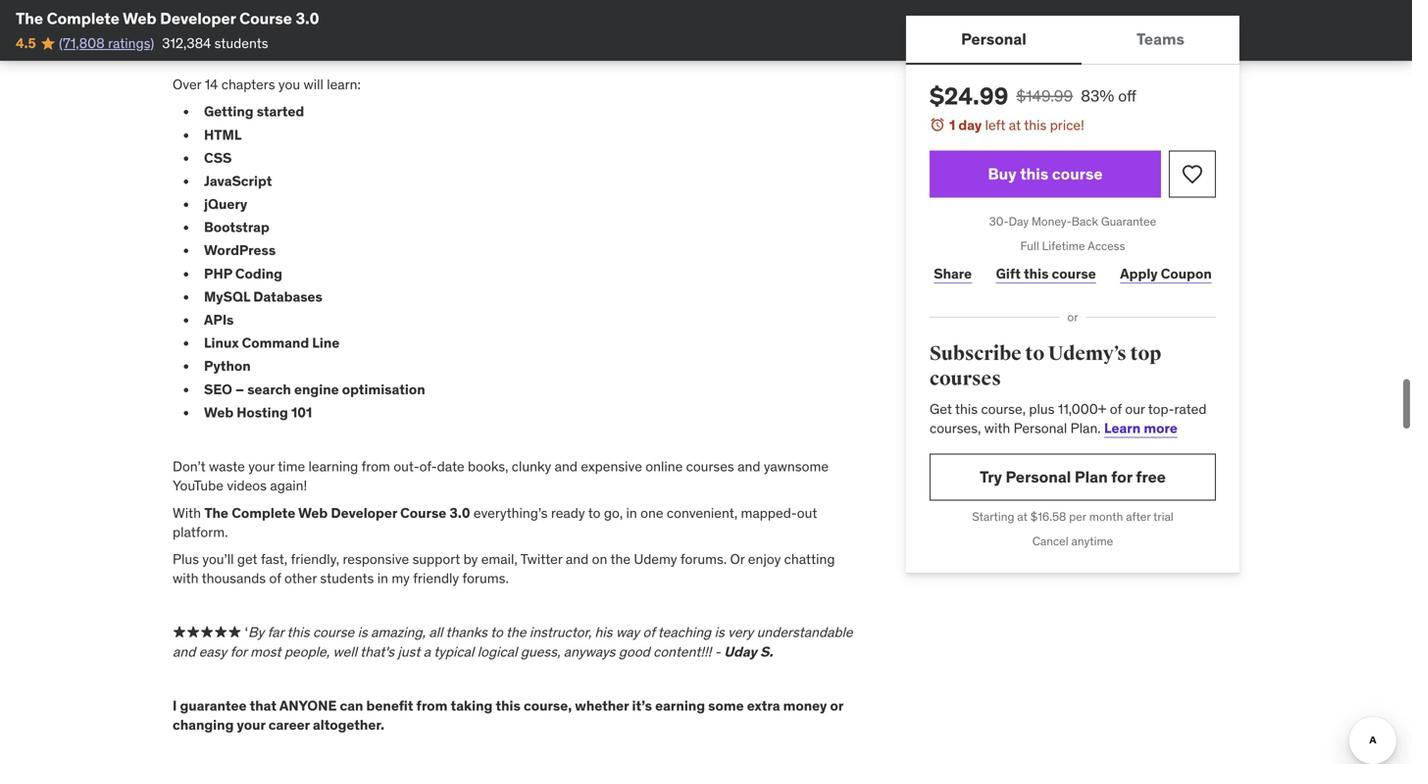 Task type: vqa. For each thing, say whether or not it's contained in the screenshot.
second Leave from the top of the page
no



Task type: locate. For each thing, give the bounding box(es) containing it.
teams
[[1137, 29, 1185, 49]]

the up 4.5
[[16, 8, 43, 28]]

personal up $16.58
[[1006, 467, 1072, 487]]

uday s.
[[724, 643, 773, 661]]

forums. left or on the bottom of the page
[[681, 550, 727, 568]]

courses down subscribe
[[930, 367, 1002, 391]]

1 vertical spatial the
[[506, 624, 526, 641]]

1 horizontal spatial is
[[715, 624, 725, 641]]

and inside plus you'll get fast, friendly, responsive support by email, twitter and on the udemy forums. or enjoy chatting with thousands of other students in my friendly forums.
[[566, 550, 589, 568]]

it's
[[632, 697, 652, 715]]

0 horizontal spatial complete
[[47, 8, 120, 28]]

1 horizontal spatial web
[[204, 404, 234, 421]]

getting
[[204, 103, 254, 120]]

0 horizontal spatial web
[[123, 8, 157, 28]]

the up 'platform.'
[[204, 504, 229, 522]]

courses inside subscribe to udemy's top courses
[[930, 367, 1002, 391]]

0 horizontal spatial developer
[[160, 8, 236, 28]]

0 horizontal spatial or
[[831, 697, 844, 715]]

all
[[429, 624, 443, 641]]

0 vertical spatial students
[[215, 34, 268, 52]]

101
[[291, 404, 312, 421]]

1 vertical spatial with
[[173, 570, 199, 587]]

benefit
[[367, 697, 414, 715]]

of
[[1110, 400, 1122, 418], [269, 570, 281, 587], [643, 624, 655, 641]]

course
[[239, 8, 292, 28], [400, 504, 447, 522]]

to inside by far this course is amazing, all thanks to the instructor, his way of teaching is very understandable and easy for most people, well that's just a typical logical guess, anyways good content!!! -
[[491, 624, 503, 641]]

from left out-
[[362, 458, 390, 475]]

1 vertical spatial from
[[417, 697, 448, 715]]

0 vertical spatial personal
[[962, 29, 1027, 49]]

of down fast,
[[269, 570, 281, 587]]

1 vertical spatial or
[[831, 697, 844, 715]]

1 vertical spatial web
[[204, 404, 234, 421]]

you
[[279, 76, 300, 93]]

will
[[304, 76, 324, 93]]

developer up the 312,384
[[160, 8, 236, 28]]

0 vertical spatial or
[[1068, 310, 1079, 325]]

course, left 'plus'
[[982, 400, 1026, 418]]

0 horizontal spatial in
[[377, 570, 389, 587]]

1 horizontal spatial forums.
[[681, 550, 727, 568]]

i
[[173, 697, 177, 715]]

courses,
[[930, 419, 982, 437]]

the inside by far this course is amazing, all thanks to the instructor, his way of teaching is very understandable and easy for most people, well that's just a typical logical guess, anyways good content!!! -
[[506, 624, 526, 641]]

1 vertical spatial course,
[[524, 697, 572, 715]]

the right on
[[611, 550, 631, 568]]

1 horizontal spatial from
[[417, 697, 448, 715]]

wordpress
[[204, 242, 276, 259]]

of left our
[[1110, 400, 1122, 418]]

and inside by far this course is amazing, all thanks to the instructor, his way of teaching is very understandable and easy for most people, well that's just a typical logical guess, anyways good content!!! -
[[173, 643, 196, 661]]

0 vertical spatial to
[[1026, 342, 1045, 366]]

is up that's at the left of page
[[358, 624, 368, 641]]

out
[[797, 504, 818, 522]]

your down that
[[237, 716, 266, 734]]

11,000+
[[1059, 400, 1107, 418]]

this up people,
[[287, 624, 310, 641]]

line
[[312, 334, 340, 352]]

1 vertical spatial in
[[377, 570, 389, 587]]

and left on
[[566, 550, 589, 568]]

web
[[123, 8, 157, 28], [204, 404, 234, 421], [298, 504, 328, 522]]

course up back
[[1053, 164, 1103, 184]]

is up -
[[715, 624, 725, 641]]

learn more
[[1105, 419, 1178, 437]]

-
[[715, 643, 721, 661]]

developer up responsive
[[331, 504, 397, 522]]

0 vertical spatial web
[[123, 8, 157, 28]]

for
[[1112, 467, 1133, 487], [230, 643, 247, 661]]

in right go, at bottom left
[[627, 504, 638, 522]]

your inside i guarantee that anyone can benefit from taking this course, whether it's earning some extra money or changing your career altogether.
[[237, 716, 266, 734]]

apis
[[204, 311, 234, 329]]

taking
[[451, 697, 493, 715]]

on
[[592, 550, 608, 568]]

ready
[[551, 504, 585, 522]]

personal inside get this course, plus 11,000+ of our top-rated courses, with personal plan.
[[1014, 419, 1068, 437]]

personal
[[962, 29, 1027, 49], [1014, 419, 1068, 437], [1006, 467, 1072, 487]]

2 vertical spatial to
[[491, 624, 503, 641]]

course for gift this course
[[1052, 265, 1097, 282]]

from inside i guarantee that anyone can benefit from taking this course, whether it's earning some extra money or changing your career altogether.
[[417, 697, 448, 715]]

312,384 students
[[162, 34, 268, 52]]

this right buy
[[1021, 164, 1049, 184]]

0 vertical spatial courses
[[930, 367, 1002, 391]]

0 vertical spatial from
[[362, 458, 390, 475]]

and left easy
[[173, 643, 196, 661]]

this right gift
[[1024, 265, 1049, 282]]

complete down videos
[[232, 504, 296, 522]]

1
[[950, 116, 956, 134]]

wishlist image
[[1181, 162, 1205, 186]]

to inside subscribe to udemy's top courses
[[1026, 342, 1045, 366]]

0 horizontal spatial with
[[173, 570, 199, 587]]

1 horizontal spatial of
[[643, 624, 655, 641]]

2 is from the left
[[715, 624, 725, 641]]

1 horizontal spatial complete
[[232, 504, 296, 522]]

at left $16.58
[[1018, 509, 1028, 524]]

2 horizontal spatial of
[[1110, 400, 1122, 418]]

0 vertical spatial your
[[248, 458, 275, 475]]

to left udemy's
[[1026, 342, 1045, 366]]

videos
[[227, 477, 267, 495]]

thousands
[[202, 570, 266, 587]]

try personal plan for free
[[980, 467, 1167, 487]]

2 horizontal spatial to
[[1026, 342, 1045, 366]]

0 horizontal spatial forums.
[[463, 570, 509, 587]]

typical
[[434, 643, 474, 661]]

course down lifetime
[[1052, 265, 1097, 282]]

0 horizontal spatial for
[[230, 643, 247, 661]]

learn more link
[[1105, 419, 1178, 437]]

2 vertical spatial web
[[298, 504, 328, 522]]

after
[[1127, 509, 1151, 524]]

forums. down email,
[[463, 570, 509, 587]]

students up chapters
[[215, 34, 268, 52]]

friendly,
[[291, 550, 340, 568]]

the
[[16, 8, 43, 28], [204, 504, 229, 522]]

complete
[[47, 8, 120, 28], [232, 504, 296, 522]]

1 vertical spatial your
[[237, 716, 266, 734]]

plus
[[173, 550, 199, 568]]

your
[[248, 458, 275, 475], [237, 716, 266, 734]]

with down 'plus' at the bottom
[[173, 570, 199, 587]]

or up udemy's
[[1068, 310, 1079, 325]]

money-
[[1032, 214, 1072, 229]]

tab list
[[907, 16, 1240, 65]]

1 vertical spatial to
[[588, 504, 601, 522]]

2 vertical spatial of
[[643, 624, 655, 641]]

web down again!
[[298, 504, 328, 522]]

anyways
[[564, 643, 616, 661]]

1 horizontal spatial developer
[[331, 504, 397, 522]]

1 horizontal spatial in
[[627, 504, 638, 522]]

this right taking
[[496, 697, 521, 715]]

1 vertical spatial at
[[1018, 509, 1028, 524]]

'
[[245, 624, 248, 641]]

1 vertical spatial students
[[320, 570, 374, 587]]

web up ratings)
[[123, 8, 157, 28]]

1 horizontal spatial course,
[[982, 400, 1026, 418]]

more
[[1144, 419, 1178, 437]]

at
[[1009, 116, 1022, 134], [1018, 509, 1028, 524]]

course inside 'link'
[[1052, 265, 1097, 282]]

your up videos
[[248, 458, 275, 475]]

0 vertical spatial course
[[1053, 164, 1103, 184]]

gift this course link
[[992, 254, 1101, 294]]

courses
[[930, 367, 1002, 391], [686, 458, 735, 475]]

career
[[269, 716, 310, 734]]

1 is from the left
[[358, 624, 368, 641]]

or right money at the bottom of the page
[[831, 697, 844, 715]]

web down seo
[[204, 404, 234, 421]]

1 vertical spatial 3.0
[[450, 504, 471, 522]]

udemy
[[634, 550, 678, 568]]

0 horizontal spatial the
[[16, 8, 43, 28]]

0 vertical spatial of
[[1110, 400, 1122, 418]]

$24.99 $149.99 83% off
[[930, 81, 1137, 111]]

1 vertical spatial forums.
[[463, 570, 509, 587]]

2 vertical spatial course
[[313, 624, 354, 641]]

1 horizontal spatial or
[[1068, 310, 1079, 325]]

0 horizontal spatial from
[[362, 458, 390, 475]]

0 vertical spatial course,
[[982, 400, 1026, 418]]

0 vertical spatial complete
[[47, 8, 120, 28]]

$24.99
[[930, 81, 1009, 111]]

3.0 down date
[[450, 504, 471, 522]]

1 horizontal spatial students
[[320, 570, 374, 587]]

0 horizontal spatial the
[[506, 624, 526, 641]]

the inside plus you'll get fast, friendly, responsive support by email, twitter and on the udemy forums. or enjoy chatting with thousands of other students in my friendly forums.
[[611, 550, 631, 568]]

from inside don't waste your time learning from out-of-date books, clunky and expensive online courses and yawnsome youtube videos again!
[[362, 458, 390, 475]]

with inside get this course, plus 11,000+ of our top-rated courses, with personal plan.
[[985, 419, 1011, 437]]

the up logical
[[506, 624, 526, 641]]

teams button
[[1082, 16, 1240, 63]]

this inside 'link'
[[1024, 265, 1049, 282]]

this inside get this course, plus 11,000+ of our top-rated courses, with personal plan.
[[956, 400, 978, 418]]

0 vertical spatial forums.
[[681, 550, 727, 568]]

of inside plus you'll get fast, friendly, responsive support by email, twitter and on the udemy forums. or enjoy chatting with thousands of other students in my friendly forums.
[[269, 570, 281, 587]]

1 vertical spatial course
[[1052, 265, 1097, 282]]

312,384
[[162, 34, 211, 52]]

top
[[1131, 342, 1162, 366]]

rated
[[1175, 400, 1207, 418]]

course down of- on the left
[[400, 504, 447, 522]]

1 horizontal spatial the
[[204, 504, 229, 522]]

with inside plus you'll get fast, friendly, responsive support by email, twitter and on the udemy forums. or enjoy chatting with thousands of other students in my friendly forums.
[[173, 570, 199, 587]]

don't
[[173, 458, 206, 475]]

learn
[[1105, 419, 1141, 437]]

personal up $24.99
[[962, 29, 1027, 49]]

1 horizontal spatial to
[[588, 504, 601, 522]]

a
[[424, 643, 431, 661]]

0 horizontal spatial course
[[239, 8, 292, 28]]

in left "my"
[[377, 570, 389, 587]]

course, inside i guarantee that anyone can benefit from taking this course, whether it's earning some extra money or changing your career altogether.
[[524, 697, 572, 715]]

this up courses,
[[956, 400, 978, 418]]

that
[[250, 697, 277, 715]]

developer
[[160, 8, 236, 28], [331, 504, 397, 522]]

content!!!
[[654, 643, 712, 661]]

1 horizontal spatial the
[[611, 550, 631, 568]]

0 horizontal spatial to
[[491, 624, 503, 641]]

apply coupon
[[1121, 265, 1212, 282]]

course, left 'whether'
[[524, 697, 572, 715]]

0 horizontal spatial students
[[215, 34, 268, 52]]

in inside everything's ready to go, in one convenient, mapped-out platform.
[[627, 504, 638, 522]]

at right left
[[1009, 116, 1022, 134]]

from left taking
[[417, 697, 448, 715]]

course up 312,384 students
[[239, 8, 292, 28]]

0 horizontal spatial of
[[269, 570, 281, 587]]

for down '
[[230, 643, 247, 661]]

0 horizontal spatial is
[[358, 624, 368, 641]]

0 vertical spatial with
[[985, 419, 1011, 437]]

with right courses,
[[985, 419, 1011, 437]]

1 horizontal spatial 3.0
[[450, 504, 471, 522]]

3.0
[[296, 8, 320, 28], [450, 504, 471, 522]]

courses right online
[[686, 458, 735, 475]]

0 vertical spatial course
[[239, 8, 292, 28]]

and right the clunky
[[555, 458, 578, 475]]

0 vertical spatial the
[[611, 550, 631, 568]]

yawnsome
[[764, 458, 829, 475]]

1 horizontal spatial for
[[1112, 467, 1133, 487]]

plus you'll get fast, friendly, responsive support by email, twitter and on the udemy forums. or enjoy chatting with thousands of other students in my friendly forums.
[[173, 550, 835, 587]]

try personal plan for free link
[[930, 454, 1217, 501]]

for left free
[[1112, 467, 1133, 487]]

whether
[[575, 697, 629, 715]]

1 vertical spatial the
[[204, 504, 229, 522]]

0 horizontal spatial 3.0
[[296, 8, 320, 28]]

1 horizontal spatial courses
[[930, 367, 1002, 391]]

of right way
[[643, 624, 655, 641]]

0 horizontal spatial course,
[[524, 697, 572, 715]]

try
[[980, 467, 1003, 487]]

1 horizontal spatial with
[[985, 419, 1011, 437]]

altogether.
[[313, 716, 385, 734]]

complete up (71,808
[[47, 8, 120, 28]]

course up well
[[313, 624, 354, 641]]

email,
[[481, 550, 518, 568]]

trial
[[1154, 509, 1174, 524]]

students inside plus you'll get fast, friendly, responsive support by email, twitter and on the udemy forums. or enjoy chatting with thousands of other students in my friendly forums.
[[320, 570, 374, 587]]

of inside get this course, plus 11,000+ of our top-rated courses, with personal plan.
[[1110, 400, 1122, 418]]

tab list containing personal
[[907, 16, 1240, 65]]

the
[[611, 550, 631, 568], [506, 624, 526, 641]]

83%
[[1082, 86, 1115, 106]]

1 vertical spatial developer
[[331, 504, 397, 522]]

to up logical
[[491, 624, 503, 641]]

1 vertical spatial course
[[400, 504, 447, 522]]

buy this course
[[989, 164, 1103, 184]]

1 vertical spatial of
[[269, 570, 281, 587]]

students down responsive
[[320, 570, 374, 587]]

0 vertical spatial in
[[627, 504, 638, 522]]

1 vertical spatial personal
[[1014, 419, 1068, 437]]

off
[[1119, 86, 1137, 106]]

and
[[555, 458, 578, 475], [738, 458, 761, 475], [566, 550, 589, 568], [173, 643, 196, 661]]

1 vertical spatial for
[[230, 643, 247, 661]]

1 vertical spatial courses
[[686, 458, 735, 475]]

your inside don't waste your time learning from out-of-date books, clunky and expensive online courses and yawnsome youtube videos again!
[[248, 458, 275, 475]]

0 horizontal spatial courses
[[686, 458, 735, 475]]

to left go, at bottom left
[[588, 504, 601, 522]]

linux
[[204, 334, 239, 352]]

$149.99
[[1017, 86, 1074, 106]]

access
[[1088, 238, 1126, 254]]

3.0 up will
[[296, 8, 320, 28]]

with
[[173, 504, 201, 522]]

over 14 chapters you will learn: getting started html css javascript jquery bootstrap wordpress php coding mysql databases apis linux command line python seo – search engine optimisation web hosting 101
[[173, 76, 425, 421]]

time
[[278, 458, 305, 475]]

personal down 'plus'
[[1014, 419, 1068, 437]]

course inside button
[[1053, 164, 1103, 184]]

this inside i guarantee that anyone can benefit from taking this course, whether it's earning some extra money or changing your career altogether.
[[496, 697, 521, 715]]

1 day left at this price!
[[950, 116, 1085, 134]]

this inside button
[[1021, 164, 1049, 184]]



Task type: describe. For each thing, give the bounding box(es) containing it.
coding
[[235, 265, 283, 282]]

0 vertical spatial developer
[[160, 8, 236, 28]]

optimisation
[[342, 380, 425, 398]]

changing
[[173, 716, 234, 734]]

get this course, plus 11,000+ of our top-rated courses, with personal plan.
[[930, 400, 1207, 437]]

learning
[[309, 458, 358, 475]]

guess,
[[521, 643, 561, 661]]

0 vertical spatial 3.0
[[296, 8, 320, 28]]

over
[[173, 76, 201, 93]]

chapters
[[221, 76, 275, 93]]

the complete web developer course 3.0
[[16, 8, 320, 28]]

mapped-
[[741, 504, 797, 522]]

earning
[[656, 697, 706, 715]]

by far this course is amazing, all thanks to the instructor, his way of teaching is very understandable and easy for most people, well that's just a typical logical guess, anyways good content!!! -
[[173, 624, 853, 661]]

free
[[1137, 467, 1167, 487]]

support
[[413, 550, 460, 568]]

waste
[[209, 458, 245, 475]]

guarantee
[[180, 697, 247, 715]]

extra
[[747, 697, 781, 715]]

to inside everything's ready to go, in one convenient, mapped-out platform.
[[588, 504, 601, 522]]

or
[[731, 550, 745, 568]]

alarm image
[[930, 117, 946, 132]]

instructor,
[[530, 624, 592, 641]]

courses inside don't waste your time learning from out-of-date books, clunky and expensive online courses and yawnsome youtube videos again!
[[686, 458, 735, 475]]

other
[[285, 570, 317, 587]]

in inside plus you'll get fast, friendly, responsive support by email, twitter and on the udemy forums. or enjoy chatting with thousands of other students in my friendly forums.
[[377, 570, 389, 587]]

4.5
[[16, 34, 36, 52]]

back
[[1072, 214, 1099, 229]]

databases
[[253, 288, 323, 306]]

coupon
[[1161, 265, 1212, 282]]

engine
[[294, 380, 339, 398]]

amazing,
[[371, 624, 426, 641]]

starting
[[973, 509, 1015, 524]]

and left yawnsome
[[738, 458, 761, 475]]

course for buy this course
[[1053, 164, 1103, 184]]

his
[[595, 624, 613, 641]]

good
[[619, 643, 650, 661]]

udemy's
[[1049, 342, 1127, 366]]

1 horizontal spatial course
[[400, 504, 447, 522]]

youtube
[[173, 477, 224, 495]]

this down $24.99 $149.99 83% off
[[1025, 116, 1047, 134]]

2 vertical spatial personal
[[1006, 467, 1072, 487]]

buy this course button
[[930, 151, 1162, 198]]

full
[[1021, 238, 1040, 254]]

0 vertical spatial at
[[1009, 116, 1022, 134]]

uday
[[724, 643, 757, 661]]

by
[[464, 550, 478, 568]]

way
[[616, 624, 640, 641]]

friendly
[[413, 570, 459, 587]]

1 vertical spatial complete
[[232, 504, 296, 522]]

–
[[235, 380, 244, 398]]

expensive
[[581, 458, 643, 475]]

course, inside get this course, plus 11,000+ of our top-rated courses, with personal plan.
[[982, 400, 1026, 418]]

apply coupon button
[[1117, 254, 1217, 294]]

responsive
[[343, 550, 409, 568]]

plan.
[[1071, 419, 1102, 437]]

jquery
[[204, 195, 247, 213]]

html
[[204, 126, 242, 143]]

price!
[[1051, 116, 1085, 134]]

far
[[268, 624, 284, 641]]

web inside the over 14 chapters you will learn: getting started html css javascript jquery bootstrap wordpress php coding mysql databases apis linux command line python seo – search engine optimisation web hosting 101
[[204, 404, 234, 421]]

(71,808
[[59, 34, 105, 52]]

easy
[[199, 643, 227, 661]]

guarantee
[[1102, 214, 1157, 229]]

subscribe to udemy's top courses
[[930, 342, 1162, 391]]

thanks
[[446, 624, 488, 641]]

enjoy
[[748, 550, 781, 568]]

share
[[934, 265, 973, 282]]

0 vertical spatial the
[[16, 8, 43, 28]]

go,
[[604, 504, 623, 522]]

get
[[237, 550, 258, 568]]

books,
[[468, 458, 509, 475]]

css
[[204, 149, 232, 167]]

understandable
[[757, 624, 853, 641]]

search
[[247, 380, 291, 398]]

out-
[[394, 458, 420, 475]]

course inside by far this course is amazing, all thanks to the instructor, his way of teaching is very understandable and easy for most people, well that's just a typical logical guess, anyways good content!!! -
[[313, 624, 354, 641]]

money
[[784, 697, 828, 715]]

s.
[[760, 643, 773, 661]]

30-
[[990, 214, 1009, 229]]

14
[[205, 76, 218, 93]]

at inside starting at $16.58 per month after trial cancel anytime
[[1018, 509, 1028, 524]]

date
[[437, 458, 465, 475]]

starting at $16.58 per month after trial cancel anytime
[[973, 509, 1174, 549]]

0 vertical spatial for
[[1112, 467, 1133, 487]]

of inside by far this course is amazing, all thanks to the instructor, his way of teaching is very understandable and easy for most people, well that's just a typical logical guess, anyways good content!!! -
[[643, 624, 655, 641]]

or inside i guarantee that anyone can benefit from taking this course, whether it's earning some extra money or changing your career altogether.
[[831, 697, 844, 715]]

(71,808 ratings)
[[59, 34, 154, 52]]

for inside by far this course is amazing, all thanks to the instructor, his way of teaching is very understandable and easy for most people, well that's just a typical logical guess, anyways good content!!! -
[[230, 643, 247, 661]]

seo
[[204, 380, 232, 398]]

buy
[[989, 164, 1017, 184]]

hosting
[[237, 404, 288, 421]]

this inside by far this course is amazing, all thanks to the instructor, his way of teaching is very understandable and easy for most people, well that's just a typical logical guess, anyways good content!!! -
[[287, 624, 310, 641]]

subscribe
[[930, 342, 1022, 366]]

gift this course
[[997, 265, 1097, 282]]

bootstrap
[[204, 218, 270, 236]]

well
[[333, 643, 357, 661]]

one
[[641, 504, 664, 522]]

2 horizontal spatial web
[[298, 504, 328, 522]]

fast,
[[261, 550, 288, 568]]

my
[[392, 570, 410, 587]]

personal inside button
[[962, 29, 1027, 49]]

twitter
[[521, 550, 563, 568]]



